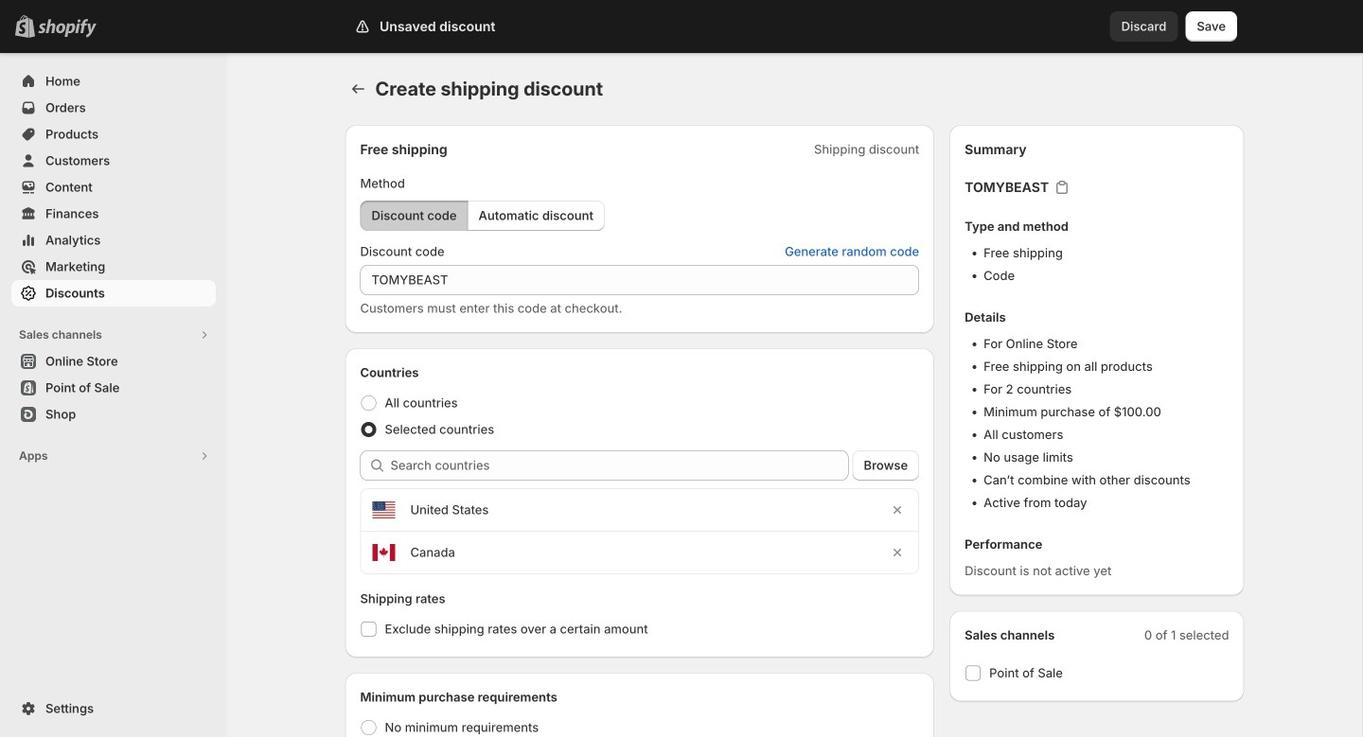 Task type: locate. For each thing, give the bounding box(es) containing it.
shopify image
[[38, 19, 97, 38]]

None text field
[[360, 265, 920, 295]]



Task type: vqa. For each thing, say whether or not it's contained in the screenshot.
dialog
no



Task type: describe. For each thing, give the bounding box(es) containing it.
Search countries text field
[[391, 451, 849, 481]]



